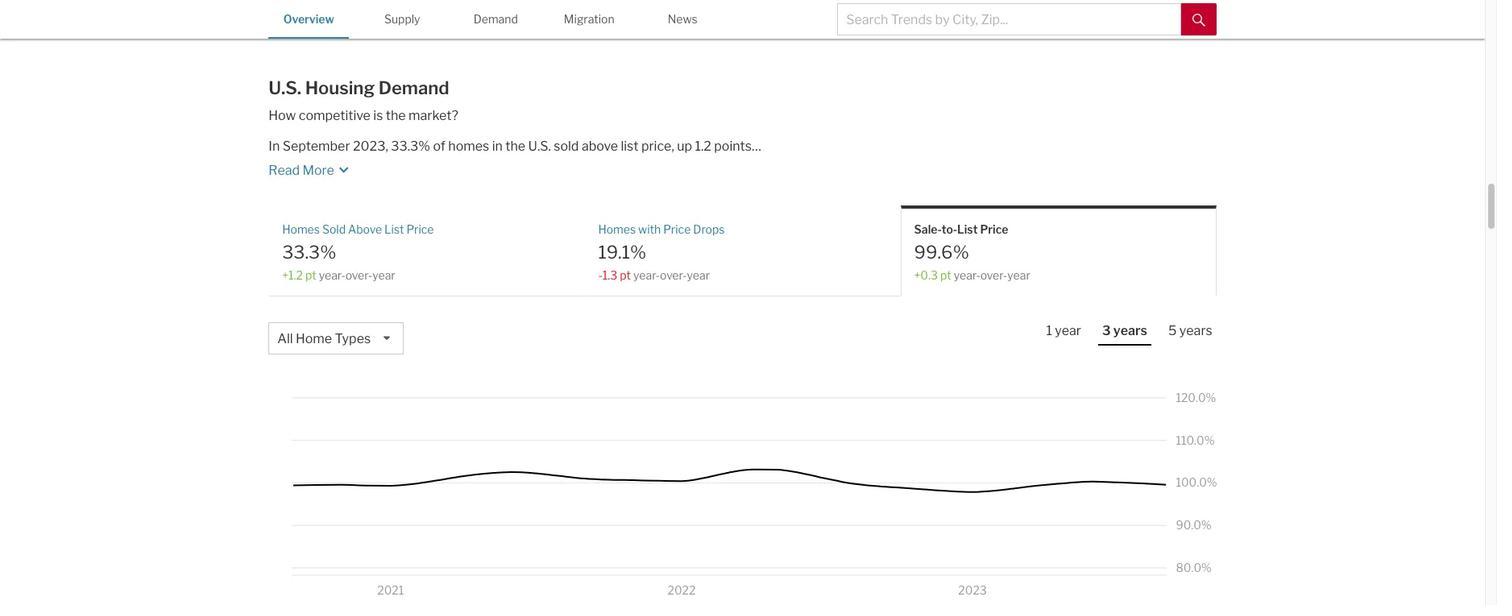 Task type: locate. For each thing, give the bounding box(es) containing it.
0 horizontal spatial demand
[[378, 78, 449, 99]]

0 horizontal spatial over-
[[345, 268, 372, 282]]

year- right +1.2
[[319, 268, 346, 282]]

overview link
[[269, 0, 349, 37]]

points
[[714, 138, 752, 153]]

over- inside homes sold above list price 33.3% +1.2 pt year-over-year
[[345, 268, 372, 282]]

september
[[283, 138, 350, 153]]

u.s. housing demand
[[269, 78, 449, 99]]

1 horizontal spatial years
[[1179, 323, 1212, 339]]

price right with
[[663, 222, 691, 236]]

0 vertical spatial 33.3%
[[391, 138, 430, 153]]

homes inside homes with price drops 19.1% -1.3 pt year-over-year
[[598, 222, 636, 236]]

0 horizontal spatial 33.3%
[[282, 242, 336, 262]]

years right 3
[[1113, 323, 1147, 339]]

homes
[[282, 222, 320, 236], [598, 222, 636, 236]]

1 horizontal spatial demand
[[474, 12, 518, 26]]

to-
[[942, 222, 957, 236]]

0 horizontal spatial homes
[[282, 222, 320, 236]]

homes sold above list price 33.3% +1.2 pt year-over-year
[[282, 222, 434, 282]]

over- inside homes with price drops 19.1% -1.3 pt year-over-year
[[660, 268, 687, 282]]

above
[[348, 222, 382, 236]]

in
[[492, 138, 503, 153]]

over-
[[345, 268, 372, 282], [660, 268, 687, 282], [980, 268, 1007, 282]]

year inside homes sold above list price 33.3% +1.2 pt year-over-year
[[372, 268, 395, 282]]

homes for 19.1%
[[598, 222, 636, 236]]

33.3%
[[391, 138, 430, 153], [282, 242, 336, 262]]

u.s.
[[269, 78, 301, 99], [528, 138, 551, 153]]

over- right +0.3
[[980, 268, 1007, 282]]

1 over- from the left
[[345, 268, 372, 282]]

0 horizontal spatial u.s.
[[269, 78, 301, 99]]

year- down 19.1%
[[633, 268, 660, 282]]

2 pt from the left
[[620, 268, 631, 282]]

list up 99.6%
[[957, 222, 978, 236]]

year- inside homes with price drops 19.1% -1.3 pt year-over-year
[[633, 268, 660, 282]]

0 horizontal spatial years
[[1113, 323, 1147, 339]]

2 price from the left
[[663, 222, 691, 236]]

1 vertical spatial 33.3%
[[282, 242, 336, 262]]

list inside sale-to-list price 99.6% +0.3 pt year-over-year
[[957, 222, 978, 236]]

3 pt from the left
[[940, 268, 951, 282]]

0 horizontal spatial price
[[406, 222, 434, 236]]

1 horizontal spatial year-
[[633, 268, 660, 282]]

homes with price drops 19.1% -1.3 pt year-over-year
[[598, 222, 725, 282]]

over- for 19.1%
[[660, 268, 687, 282]]

…
[[752, 138, 761, 153]]

2 year- from the left
[[633, 268, 660, 282]]

in
[[269, 138, 280, 153]]

2 over- from the left
[[660, 268, 687, 282]]

1 horizontal spatial price
[[663, 222, 691, 236]]

pt right 1.3
[[620, 268, 631, 282]]

year inside homes with price drops 19.1% -1.3 pt year-over-year
[[687, 268, 710, 282]]

99.6%
[[914, 242, 969, 262]]

market?
[[409, 108, 458, 123]]

1 horizontal spatial homes
[[598, 222, 636, 236]]

u.s. left "sold"
[[528, 138, 551, 153]]

sold
[[322, 222, 346, 236]]

home
[[296, 331, 332, 347]]

1 vertical spatial u.s.
[[528, 138, 551, 153]]

homes for 33.3%
[[282, 222, 320, 236]]

over- down with
[[660, 268, 687, 282]]

homes left sold
[[282, 222, 320, 236]]

5 years button
[[1164, 323, 1216, 344]]

2 horizontal spatial pt
[[940, 268, 951, 282]]

price right to-
[[980, 222, 1008, 236]]

year
[[372, 268, 395, 282], [687, 268, 710, 282], [1007, 268, 1030, 282], [1055, 323, 1081, 339]]

+0.3
[[914, 268, 938, 282]]

33.3% up +1.2
[[282, 242, 336, 262]]

price inside homes sold above list price 33.3% +1.2 pt year-over-year
[[406, 222, 434, 236]]

the
[[386, 108, 406, 123], [505, 138, 525, 153]]

u.s. up the how
[[269, 78, 301, 99]]

0 horizontal spatial list
[[384, 222, 404, 236]]

2 list from the left
[[957, 222, 978, 236]]

read
[[269, 162, 300, 178]]

price right above
[[406, 222, 434, 236]]

pt inside homes sold above list price 33.3% +1.2 pt year-over-year
[[305, 268, 316, 282]]

0 vertical spatial demand
[[474, 12, 518, 26]]

2 horizontal spatial year-
[[954, 268, 980, 282]]

1 horizontal spatial the
[[505, 138, 525, 153]]

the right is
[[386, 108, 406, 123]]

2 horizontal spatial over-
[[980, 268, 1007, 282]]

1 homes from the left
[[282, 222, 320, 236]]

submit search image
[[1192, 13, 1205, 26]]

migration link
[[549, 0, 630, 37]]

1 list from the left
[[384, 222, 404, 236]]

read more
[[269, 162, 334, 178]]

1 horizontal spatial list
[[957, 222, 978, 236]]

over- for 33.3%
[[345, 268, 372, 282]]

years right 5
[[1179, 323, 1212, 339]]

3 year- from the left
[[954, 268, 980, 282]]

2 homes from the left
[[598, 222, 636, 236]]

list
[[384, 222, 404, 236], [957, 222, 978, 236]]

1.3
[[602, 268, 617, 282]]

list right above
[[384, 222, 404, 236]]

2023,
[[353, 138, 388, 153]]

1 year- from the left
[[319, 268, 346, 282]]

2 horizontal spatial price
[[980, 222, 1008, 236]]

pt
[[305, 268, 316, 282], [620, 268, 631, 282], [940, 268, 951, 282]]

list
[[621, 138, 639, 153]]

over- down above
[[345, 268, 372, 282]]

homes inside homes sold above list price 33.3% +1.2 pt year-over-year
[[282, 222, 320, 236]]

pt right +0.3
[[940, 268, 951, 282]]

year- inside sale-to-list price 99.6% +0.3 pt year-over-year
[[954, 268, 980, 282]]

1.2
[[695, 138, 711, 153]]

supply link
[[362, 0, 443, 37]]

1 horizontal spatial pt
[[620, 268, 631, 282]]

list inside homes sold above list price 33.3% +1.2 pt year-over-year
[[384, 222, 404, 236]]

33.3% inside homes sold above list price 33.3% +1.2 pt year-over-year
[[282, 242, 336, 262]]

homes up 19.1%
[[598, 222, 636, 236]]

in september 2023, 33.3% of homes in the u.s. sold above list price, up 1.2 points …
[[269, 138, 761, 153]]

33.3% left of
[[391, 138, 430, 153]]

price
[[406, 222, 434, 236], [663, 222, 691, 236], [980, 222, 1008, 236]]

years for 3 years
[[1113, 323, 1147, 339]]

year- inside homes sold above list price 33.3% +1.2 pt year-over-year
[[319, 268, 346, 282]]

year- down 99.6%
[[954, 268, 980, 282]]

2 years from the left
[[1179, 323, 1212, 339]]

is
[[373, 108, 383, 123]]

0 horizontal spatial pt
[[305, 268, 316, 282]]

-
[[598, 268, 603, 282]]

price inside sale-to-list price 99.6% +0.3 pt year-over-year
[[980, 222, 1008, 236]]

year-
[[319, 268, 346, 282], [633, 268, 660, 282], [954, 268, 980, 282]]

1 price from the left
[[406, 222, 434, 236]]

1 years from the left
[[1113, 323, 1147, 339]]

3 over- from the left
[[980, 268, 1007, 282]]

1 pt from the left
[[305, 268, 316, 282]]

demand
[[474, 12, 518, 26], [378, 78, 449, 99]]

1 horizontal spatial over-
[[660, 268, 687, 282]]

0 horizontal spatial the
[[386, 108, 406, 123]]

year- for 19.1%
[[633, 268, 660, 282]]

all home types
[[277, 331, 371, 347]]

0 horizontal spatial year-
[[319, 268, 346, 282]]

pt right +1.2
[[305, 268, 316, 282]]

3 price from the left
[[980, 222, 1008, 236]]

the right "in"
[[505, 138, 525, 153]]

pt inside homes with price drops 19.1% -1.3 pt year-over-year
[[620, 268, 631, 282]]

years
[[1113, 323, 1147, 339], [1179, 323, 1212, 339]]

1 vertical spatial the
[[505, 138, 525, 153]]

19.1%
[[598, 242, 646, 262]]



Task type: vqa. For each thing, say whether or not it's contained in the screenshot.
"Read"
yes



Task type: describe. For each thing, give the bounding box(es) containing it.
sold
[[554, 138, 579, 153]]

3 years button
[[1098, 323, 1151, 346]]

with
[[638, 222, 661, 236]]

year inside sale-to-list price 99.6% +0.3 pt year-over-year
[[1007, 268, 1030, 282]]

demand inside demand link
[[474, 12, 518, 26]]

news link
[[642, 0, 723, 37]]

0 vertical spatial u.s.
[[269, 78, 301, 99]]

1 year
[[1046, 323, 1081, 339]]

demand link
[[455, 0, 536, 37]]

5
[[1168, 323, 1177, 339]]

year- for 33.3%
[[319, 268, 346, 282]]

read more link
[[269, 155, 932, 179]]

1 horizontal spatial 33.3%
[[391, 138, 430, 153]]

overview
[[283, 12, 334, 26]]

types
[[335, 331, 371, 347]]

pt for 33.3%
[[305, 268, 316, 282]]

1 year button
[[1042, 323, 1085, 344]]

supply
[[384, 12, 420, 26]]

3 years
[[1102, 323, 1147, 339]]

homes
[[448, 138, 489, 153]]

how
[[269, 108, 296, 123]]

of
[[433, 138, 445, 153]]

+1.2
[[282, 268, 303, 282]]

pt inside sale-to-list price 99.6% +0.3 pt year-over-year
[[940, 268, 951, 282]]

1
[[1046, 323, 1052, 339]]

sale-to-list price 99.6% +0.3 pt year-over-year
[[914, 222, 1030, 282]]

year inside 1 year button
[[1055, 323, 1081, 339]]

drops
[[693, 222, 725, 236]]

sale-
[[914, 222, 942, 236]]

3
[[1102, 323, 1111, 339]]

0 vertical spatial the
[[386, 108, 406, 123]]

over- inside sale-to-list price 99.6% +0.3 pt year-over-year
[[980, 268, 1007, 282]]

5 years
[[1168, 323, 1212, 339]]

competitive
[[299, 108, 371, 123]]

pt for -
[[620, 268, 631, 282]]

how competitive is the market?
[[269, 108, 458, 123]]

price inside homes with price drops 19.1% -1.3 pt year-over-year
[[663, 222, 691, 236]]

above
[[582, 138, 618, 153]]

1 vertical spatial demand
[[378, 78, 449, 99]]

Search Trends by City, Zip... search field
[[837, 3, 1181, 35]]

housing
[[305, 78, 375, 99]]

price,
[[641, 138, 674, 153]]

more
[[303, 162, 334, 178]]

years for 5 years
[[1179, 323, 1212, 339]]

1 horizontal spatial u.s.
[[528, 138, 551, 153]]

migration
[[564, 12, 615, 26]]

all
[[277, 331, 293, 347]]

news
[[668, 12, 698, 26]]

up
[[677, 138, 692, 153]]



